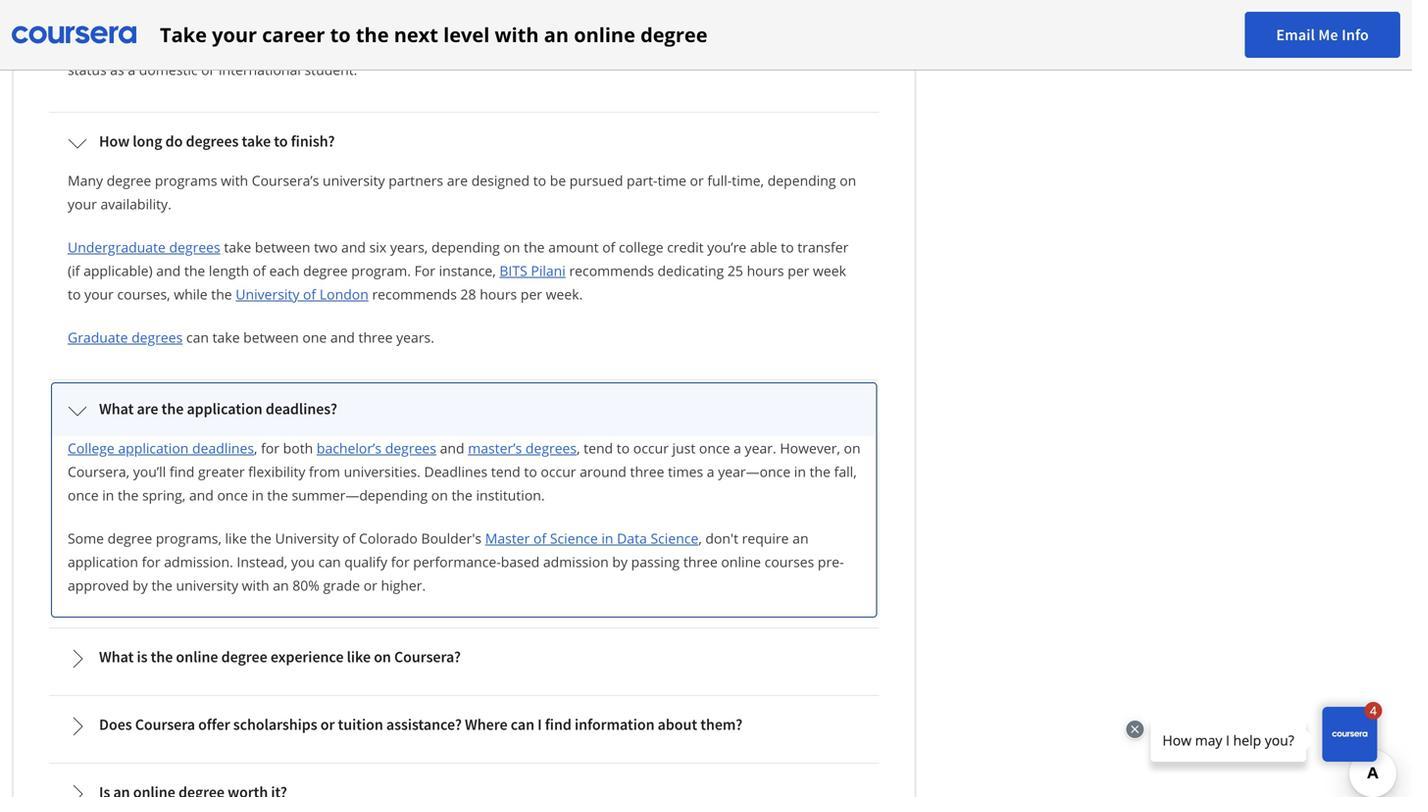 Task type: vqa. For each thing, say whether or not it's contained in the screenshot.
Information Technology link
no



Task type: locate. For each thing, give the bounding box(es) containing it.
1 vertical spatial coursera's
[[252, 171, 319, 190]]

three left years.
[[359, 328, 393, 347]]

bits pilani
[[500, 261, 566, 280]]

1 horizontal spatial find
[[545, 715, 572, 735]]

the inside , don't require an application for admission. instead, you can qualify for performance-based admission by passing three online courses pre- approved by the university with an 80% grade or higher.
[[152, 576, 173, 595]]

info
[[1342, 25, 1370, 45]]

1 what from the top
[[99, 399, 134, 419]]

where
[[465, 715, 508, 735]]

a
[[191, 13, 199, 32], [128, 60, 136, 79], [734, 439, 742, 458], [707, 463, 715, 481]]

1 horizontal spatial like
[[347, 648, 371, 667]]

recommends down college
[[570, 261, 654, 280]]

an
[[544, 21, 569, 48], [793, 529, 809, 548], [273, 576, 289, 595]]

to inside recommends dedicating 25 hours per week to your courses, while the
[[68, 285, 81, 304]]

1 vertical spatial are
[[447, 171, 468, 190]]

around
[[580, 463, 627, 481]]

what inside "dropdown button"
[[99, 399, 134, 419]]

, left don't
[[699, 529, 702, 548]]

1 vertical spatial university
[[323, 171, 385, 190]]

university up 80%
[[275, 529, 339, 548]]

0 vertical spatial recommends
[[570, 261, 654, 280]]

by down data
[[613, 553, 628, 572]]

greater
[[198, 463, 245, 481]]

are up "college application deadlines" link
[[137, 399, 158, 419]]

qualify
[[345, 553, 388, 572]]

tend up institution.
[[491, 463, 521, 481]]

coursera's up domestic
[[163, 37, 230, 55]]

applicable)
[[83, 261, 153, 280]]

you right world,
[[635, 13, 658, 32]]

your inside recommends dedicating 25 hours per week to your courses, while the
[[84, 285, 114, 304]]

application up approved
[[68, 553, 138, 572]]

2 vertical spatial an
[[273, 576, 289, 595]]

to inside take between two and six years, depending on the amount of college credit you're able to transfer (if applicable) and the length of each degree program. for instance,
[[781, 238, 794, 257]]

1 vertical spatial like
[[347, 648, 371, 667]]

0 horizontal spatial occur
[[541, 463, 576, 481]]

summer—depending
[[292, 486, 428, 505]]

0 vertical spatial is
[[178, 13, 188, 32]]

to down "master's degrees" link
[[524, 463, 537, 481]]

with
[[495, 21, 539, 48], [221, 171, 248, 190], [242, 576, 269, 595]]

how
[[99, 131, 130, 151]]

be right may
[[514, 37, 531, 55]]

by right approved
[[133, 576, 148, 595]]

internet
[[254, 13, 305, 32]]

be
[[514, 37, 531, 55], [550, 171, 566, 190]]

with inside , don't require an application for admission. instead, you can qualify for performance-based admission by passing three online courses pre- approved by the university with an 80% grade or higher.
[[242, 576, 269, 595]]

bits pilani link
[[500, 261, 566, 280]]

what
[[99, 399, 134, 419], [99, 648, 134, 667]]

1 horizontal spatial ,
[[577, 439, 580, 458]]

based right requirements
[[750, 37, 789, 55]]

information
[[575, 715, 655, 735]]

or
[[201, 60, 215, 79], [690, 171, 704, 190], [364, 576, 378, 595], [321, 715, 335, 735]]

1 vertical spatial online
[[722, 553, 761, 572]]

0 horizontal spatial recommends
[[372, 285, 457, 304]]

assistance?
[[386, 715, 462, 735]]

programs down do
[[155, 171, 217, 190]]

the up "coursera"
[[151, 648, 173, 667]]

spring,
[[142, 486, 186, 505]]

, up flexibility
[[254, 439, 258, 458]]

degrees
[[186, 131, 239, 151], [169, 238, 220, 257], [132, 328, 183, 347], [385, 439, 437, 458], [526, 439, 577, 458]]

based
[[750, 37, 789, 55], [501, 553, 540, 572]]

once down coursera, on the left of the page
[[68, 486, 99, 505]]

three inside , don't require an application for admission. instead, you can qualify for performance-based admission by passing three online courses pre- approved by the university with an 80% grade or higher.
[[684, 553, 718, 572]]

1 horizontal spatial programs
[[155, 171, 217, 190]]

0 vertical spatial university
[[234, 37, 296, 55]]

pre-
[[818, 553, 844, 572]]

to right designed
[[533, 171, 547, 190]]

to down the (if
[[68, 285, 81, 304]]

them?
[[701, 715, 743, 735]]

what is the online degree experience like on coursera?
[[99, 648, 461, 667]]

coursera's inside yes, all you need is a reliable internet connection. no matter where you are in the world, you can enroll in the degree programs that coursera's university partners offer, though there may be specific application requirements based on your status as a domestic or international student.
[[163, 37, 230, 55]]

on
[[792, 37, 809, 55], [840, 171, 857, 190], [504, 238, 521, 257], [844, 439, 861, 458], [432, 486, 448, 505], [374, 648, 391, 667]]

once down the greater
[[217, 486, 248, 505]]

is up "coursera"
[[137, 648, 148, 667]]

0 vertical spatial coursera's
[[163, 37, 230, 55]]

can up grade
[[318, 553, 341, 572]]

science up admission
[[550, 529, 598, 548]]

0 vertical spatial depending
[[768, 171, 837, 190]]

2 vertical spatial are
[[137, 399, 158, 419]]

on left coursera?
[[374, 648, 391, 667]]

with down "instead,"
[[242, 576, 269, 595]]

you up 80%
[[291, 553, 315, 572]]

requirements
[[659, 37, 747, 55]]

degree inside take between two and six years, depending on the amount of college credit you're able to transfer (if applicable) and the length of each degree program. for instance,
[[303, 261, 348, 280]]

or left tuition
[[321, 715, 335, 735]]

university
[[234, 37, 296, 55], [323, 171, 385, 190], [176, 576, 238, 595]]

an left 80%
[[273, 576, 289, 595]]

with right level
[[495, 21, 539, 48]]

what inside dropdown button
[[99, 648, 134, 667]]

partners down how long do degrees take to finish? dropdown button
[[389, 171, 444, 190]]

1 horizontal spatial an
[[544, 21, 569, 48]]

about
[[658, 715, 698, 735]]

on inside many degree programs with coursera's university partners are designed to be pursued part-time or full-time, depending on your availability.
[[840, 171, 857, 190]]

1 horizontal spatial are
[[447, 171, 468, 190]]

, inside , don't require an application for admission. instead, you can qualify for performance-based admission by passing three online courses pre- approved by the university with an 80% grade or higher.
[[699, 529, 702, 548]]

1 vertical spatial take
[[224, 238, 251, 257]]

university down finish?
[[323, 171, 385, 190]]

0 horizontal spatial are
[[137, 399, 158, 419]]

1 vertical spatial find
[[545, 715, 572, 735]]

0 vertical spatial what
[[99, 399, 134, 419]]

with down how long do degrees take to finish?
[[221, 171, 248, 190]]

1 vertical spatial based
[[501, 553, 540, 572]]

0 horizontal spatial science
[[550, 529, 598, 548]]

need
[[142, 13, 174, 32]]

you inside , don't require an application for admission. instead, you can qualify for performance-based admission by passing three online courses pre- approved by the university with an 80% grade or higher.
[[291, 553, 315, 572]]

1 horizontal spatial per
[[788, 261, 810, 280]]

the down admission.
[[152, 576, 173, 595]]

1 vertical spatial programs
[[155, 171, 217, 190]]

between
[[255, 238, 311, 257], [244, 328, 299, 347]]

application up 'deadlines'
[[187, 399, 263, 419]]

1 vertical spatial between
[[244, 328, 299, 347]]

just
[[673, 439, 696, 458]]

recommends down for
[[372, 285, 457, 304]]

the inside dropdown button
[[151, 648, 173, 667]]

0 horizontal spatial is
[[137, 648, 148, 667]]

find
[[170, 463, 195, 481], [545, 715, 572, 735]]

university of london link
[[236, 285, 369, 304]]

1 vertical spatial what
[[99, 648, 134, 667]]

1 vertical spatial tend
[[491, 463, 521, 481]]

between up each
[[255, 238, 311, 257]]

be inside many degree programs with coursera's university partners are designed to be pursued part-time or full-time, depending on your availability.
[[550, 171, 566, 190]]

1 vertical spatial depending
[[432, 238, 500, 257]]

and
[[341, 238, 366, 257], [156, 261, 181, 280], [331, 328, 355, 347], [440, 439, 465, 458], [189, 486, 214, 505]]

courses,
[[117, 285, 170, 304]]

1 horizontal spatial hours
[[747, 261, 785, 280]]

online
[[574, 21, 636, 48], [722, 553, 761, 572], [176, 648, 218, 667]]

take between two and six years, depending on the amount of college credit you're able to transfer (if applicable) and the length of each degree program. for instance,
[[68, 238, 849, 280]]

in right enroll
[[729, 13, 740, 32]]

0 vertical spatial like
[[225, 529, 247, 548]]

0 vertical spatial are
[[527, 13, 548, 32]]

1 vertical spatial with
[[221, 171, 248, 190]]

0 vertical spatial between
[[255, 238, 311, 257]]

1 horizontal spatial occur
[[634, 439, 669, 458]]

1 vertical spatial occur
[[541, 463, 576, 481]]

0 vertical spatial occur
[[634, 439, 669, 458]]

or left full-
[[690, 171, 704, 190]]

0 vertical spatial tend
[[584, 439, 613, 458]]

depending up the instance,
[[432, 238, 500, 257]]

0 horizontal spatial partners
[[300, 37, 355, 55]]

1 vertical spatial three
[[630, 463, 665, 481]]

degree left experience
[[221, 648, 268, 667]]

, up around
[[577, 439, 580, 458]]

the up "college application deadlines" link
[[162, 399, 184, 419]]

2 horizontal spatial for
[[391, 553, 410, 572]]

science
[[550, 529, 598, 548], [651, 529, 699, 548]]

2 horizontal spatial online
[[722, 553, 761, 572]]

tend
[[584, 439, 613, 458], [491, 463, 521, 481]]

to up around
[[617, 439, 630, 458]]

on inside yes, all you need is a reliable internet connection. no matter where you are in the world, you can enroll in the degree programs that coursera's university partners offer, though there may be specific application requirements based on your status as a domestic or international student.
[[792, 37, 809, 55]]

can left i
[[511, 715, 535, 735]]

or inside many degree programs with coursera's university partners are designed to be pursued part-time or full-time, depending on your availability.
[[690, 171, 704, 190]]

1 vertical spatial is
[[137, 648, 148, 667]]

0 vertical spatial by
[[613, 553, 628, 572]]

and down the greater
[[189, 486, 214, 505]]

university inside many degree programs with coursera's university partners are designed to be pursued part-time or full-time, depending on your availability.
[[323, 171, 385, 190]]

status
[[68, 60, 107, 79]]

2 vertical spatial take
[[213, 328, 240, 347]]

1 horizontal spatial based
[[750, 37, 789, 55]]

0 vertical spatial an
[[544, 21, 569, 48]]

some
[[68, 529, 104, 548]]

0 horizontal spatial programs
[[68, 37, 130, 55]]

of left each
[[253, 261, 266, 280]]

1 vertical spatial an
[[793, 529, 809, 548]]

take left finish?
[[242, 131, 271, 151]]

three inside , tend to occur just once a year. however, on coursera, you'll find greater flexibility from universities. deadlines tend to occur around three times a year—once in the fall, once in the spring, and once in the summer—depending on the institution.
[[630, 463, 665, 481]]

1 vertical spatial hours
[[480, 285, 517, 304]]

2 horizontal spatial are
[[527, 13, 548, 32]]

per down bits pilani link
[[521, 285, 543, 304]]

2 vertical spatial three
[[684, 553, 718, 572]]

depending right time,
[[768, 171, 837, 190]]

0 horizontal spatial online
[[176, 648, 218, 667]]

1 vertical spatial be
[[550, 171, 566, 190]]

performance-
[[413, 553, 501, 572]]

1 horizontal spatial partners
[[389, 171, 444, 190]]

you up may
[[499, 13, 523, 32]]

university inside , don't require an application for admission. instead, you can qualify for performance-based admission by passing three online courses pre- approved by the university with an 80% grade or higher.
[[176, 576, 238, 595]]

are down how long do degrees take to finish? dropdown button
[[447, 171, 468, 190]]

partners inside many degree programs with coursera's university partners are designed to be pursued part-time or full-time, depending on your availability.
[[389, 171, 444, 190]]

or inside dropdown button
[[321, 715, 335, 735]]

once right just
[[700, 439, 730, 458]]

1 horizontal spatial is
[[178, 13, 188, 32]]

programs down all in the left of the page
[[68, 37, 130, 55]]

2 vertical spatial with
[[242, 576, 269, 595]]

recommends
[[570, 261, 654, 280], [372, 285, 457, 304]]

in left data
[[602, 529, 614, 548]]

to left finish?
[[274, 131, 288, 151]]

find right i
[[545, 715, 572, 735]]

level
[[444, 21, 490, 48]]

find up spring,
[[170, 463, 195, 481]]

0 vertical spatial be
[[514, 37, 531, 55]]

science up passing
[[651, 529, 699, 548]]

hours
[[747, 261, 785, 280], [480, 285, 517, 304]]

0 horizontal spatial hours
[[480, 285, 517, 304]]

university down admission.
[[176, 576, 238, 595]]

take
[[242, 131, 271, 151], [224, 238, 251, 257], [213, 328, 240, 347]]

1 horizontal spatial be
[[550, 171, 566, 190]]

occur left just
[[634, 439, 669, 458]]

hours down able
[[747, 261, 785, 280]]

or down qualify
[[364, 576, 378, 595]]

per
[[788, 261, 810, 280], [521, 285, 543, 304]]

and inside , tend to occur just once a year. however, on coursera, you'll find greater flexibility from universities. deadlines tend to occur around three times a year—once in the fall, once in the spring, and once in the summer—depending on the institution.
[[189, 486, 214, 505]]

is
[[178, 13, 188, 32], [137, 648, 148, 667]]

admission.
[[164, 553, 233, 572]]

0 horizontal spatial ,
[[254, 439, 258, 458]]

1 vertical spatial partners
[[389, 171, 444, 190]]

programs inside yes, all you need is a reliable internet connection. no matter where you are in the world, you can enroll in the degree programs that coursera's university partners offer, though there may be specific application requirements based on your status as a domestic or international student.
[[68, 37, 130, 55]]

0 vertical spatial hours
[[747, 261, 785, 280]]

partners
[[300, 37, 355, 55], [389, 171, 444, 190]]

degrees right do
[[186, 131, 239, 151]]

what up the college
[[99, 399, 134, 419]]

0 vertical spatial per
[[788, 261, 810, 280]]

0 horizontal spatial depending
[[432, 238, 500, 257]]

2 horizontal spatial three
[[684, 553, 718, 572]]

2 what from the top
[[99, 648, 134, 667]]

many
[[68, 171, 103, 190]]

availability.
[[101, 195, 172, 213]]

1 horizontal spatial tend
[[584, 439, 613, 458]]

graduate degrees link
[[68, 328, 183, 347]]

1 horizontal spatial coursera's
[[252, 171, 319, 190]]

what are the application deadlines? button
[[52, 384, 877, 437]]

application inside , don't require an application for admission. instead, you can qualify for performance-based admission by passing three online courses pre- approved by the university with an 80% grade or higher.
[[68, 553, 138, 572]]

degree up 'availability.'
[[107, 171, 151, 190]]

that
[[134, 37, 159, 55]]

0 horizontal spatial based
[[501, 553, 540, 572]]

1 horizontal spatial depending
[[768, 171, 837, 190]]

the right enroll
[[744, 13, 765, 32]]

your inside many degree programs with coursera's university partners are designed to be pursued part-time or full-time, depending on your availability.
[[68, 195, 97, 213]]

three
[[359, 328, 393, 347], [630, 463, 665, 481], [684, 553, 718, 572]]

, inside , tend to occur just once a year. however, on coursera, you'll find greater flexibility from universities. deadlines tend to occur around three times a year—once in the fall, once in the spring, and once in the summer—depending on the institution.
[[577, 439, 580, 458]]

2 vertical spatial university
[[176, 576, 238, 595]]

depending inside many degree programs with coursera's university partners are designed to be pursued part-time or full-time, depending on your availability.
[[768, 171, 837, 190]]

domestic
[[139, 60, 198, 79]]

coursera?
[[394, 648, 461, 667]]

take
[[160, 21, 207, 48]]

0 horizontal spatial coursera's
[[163, 37, 230, 55]]

on right requirements
[[792, 37, 809, 55]]

based inside yes, all you need is a reliable internet connection. no matter where you are in the world, you can enroll in the degree programs that coursera's university partners offer, though there may be specific application requirements based on your status as a domestic or international student.
[[750, 37, 789, 55]]

how long do degrees take to finish? button
[[52, 116, 877, 169]]

or inside , don't require an application for admission. instead, you can qualify for performance-based admission by passing three online courses pre- approved by the university with an 80% grade or higher.
[[364, 576, 378, 595]]

three down don't
[[684, 553, 718, 572]]

0 vertical spatial find
[[170, 463, 195, 481]]

0 horizontal spatial three
[[359, 328, 393, 347]]

0 vertical spatial partners
[[300, 37, 355, 55]]

three left times
[[630, 463, 665, 481]]

depending inside take between two and six years, depending on the amount of college credit you're able to transfer (if applicable) and the length of each degree program. for instance,
[[432, 238, 500, 257]]

may
[[484, 37, 511, 55]]

take down length
[[213, 328, 240, 347]]

some degree programs, like the university of colorado boulder's master of science in data science
[[68, 529, 699, 548]]

can left enroll
[[662, 13, 684, 32]]

world,
[[591, 13, 631, 32]]

degree right enroll
[[769, 13, 813, 32]]

like up "instead,"
[[225, 529, 247, 548]]

0 horizontal spatial find
[[170, 463, 195, 481]]

recommends dedicating 25 hours per week to your courses, while the
[[68, 261, 847, 304]]

2 science from the left
[[651, 529, 699, 548]]

0 vertical spatial programs
[[68, 37, 130, 55]]

like right experience
[[347, 648, 371, 667]]

hours down 'bits'
[[480, 285, 517, 304]]

master's
[[468, 439, 522, 458]]

0 horizontal spatial by
[[133, 576, 148, 595]]

times
[[668, 463, 704, 481]]

for down programs,
[[142, 553, 160, 572]]

on up transfer
[[840, 171, 857, 190]]

online inside dropdown button
[[176, 648, 218, 667]]

find inside does coursera offer scholarships or tuition assistance? where can i find information about them? dropdown button
[[545, 715, 572, 735]]

the inside "dropdown button"
[[162, 399, 184, 419]]

,
[[254, 439, 258, 458], [577, 439, 580, 458], [699, 529, 702, 548]]

matter
[[409, 13, 452, 32]]

0 horizontal spatial be
[[514, 37, 531, 55]]

1 vertical spatial per
[[521, 285, 543, 304]]

0 vertical spatial take
[[242, 131, 271, 151]]

no
[[387, 13, 405, 32]]

you
[[115, 13, 138, 32], [499, 13, 523, 32], [635, 13, 658, 32], [291, 553, 315, 572]]

between inside take between two and six years, depending on the amount of college credit you're able to transfer (if applicable) and the length of each degree program. for instance,
[[255, 238, 311, 257]]

university up the international in the left of the page
[[234, 37, 296, 55]]



Task type: describe. For each thing, give the bounding box(es) containing it.
application inside "dropdown button"
[[187, 399, 263, 419]]

degrees right "master's"
[[526, 439, 577, 458]]

a right as at the left top of page
[[128, 60, 136, 79]]

experience
[[271, 648, 344, 667]]

2 horizontal spatial once
[[700, 439, 730, 458]]

email me info
[[1277, 25, 1370, 45]]

college
[[619, 238, 664, 257]]

recommends inside recommends dedicating 25 hours per week to your courses, while the
[[570, 261, 654, 280]]

application inside yes, all you need is a reliable internet connection. no matter where you are in the world, you can enroll in the degree programs that coursera's university partners offer, though there may be specific application requirements based on your status as a domestic or international student.
[[585, 37, 656, 55]]

coursera
[[135, 715, 195, 735]]

is inside yes, all you need is a reliable internet connection. no matter where you are in the world, you can enroll in the degree programs that coursera's university partners offer, though there may be specific application requirements based on your status as a domestic or international student.
[[178, 13, 188, 32]]

partners inside yes, all you need is a reliable internet connection. no matter where you are in the world, you can enroll in the degree programs that coursera's university partners offer, though there may be specific application requirements based on your status as a domestic or international student.
[[300, 37, 355, 55]]

take inside dropdown button
[[242, 131, 271, 151]]

, tend to occur just once a year. however, on coursera, you'll find greater flexibility from universities. deadlines tend to occur around three times a year—once in the fall, once in the spring, and once in the summer—depending on the institution.
[[68, 439, 861, 505]]

graduate
[[68, 328, 128, 347]]

offer,
[[358, 37, 393, 55]]

degree inside dropdown button
[[221, 648, 268, 667]]

college application deadlines link
[[68, 439, 254, 458]]

passing
[[632, 553, 680, 572]]

i
[[538, 715, 542, 735]]

degree inside many degree programs with coursera's university partners are designed to be pursued part-time or full-time, depending on your availability.
[[107, 171, 151, 190]]

next
[[394, 21, 439, 48]]

and up deadlines
[[440, 439, 465, 458]]

0 horizontal spatial an
[[273, 576, 289, 595]]

0 horizontal spatial per
[[521, 285, 543, 304]]

can inside , don't require an application for admission. instead, you can qualify for performance-based admission by passing three online courses pre- approved by the university with an 80% grade or higher.
[[318, 553, 341, 572]]

on inside take between two and six years, depending on the amount of college credit you're able to transfer (if applicable) and the length of each degree program. for instance,
[[504, 238, 521, 257]]

take inside take between two and six years, depending on the amount of college credit you're able to transfer (if applicable) and the length of each degree program. for instance,
[[224, 238, 251, 257]]

yes,
[[68, 13, 93, 32]]

designed
[[472, 171, 530, 190]]

higher.
[[381, 576, 426, 595]]

on up fall,
[[844, 439, 861, 458]]

degrees inside how long do degrees take to finish? dropdown button
[[186, 131, 239, 151]]

0 vertical spatial with
[[495, 21, 539, 48]]

in down however,
[[795, 463, 806, 481]]

is inside dropdown button
[[137, 648, 148, 667]]

1 science from the left
[[550, 529, 598, 548]]

and left six
[[341, 238, 366, 257]]

a left the reliable
[[191, 13, 199, 32]]

degrees up universities. at bottom
[[385, 439, 437, 458]]

credit
[[667, 238, 704, 257]]

time
[[658, 171, 687, 190]]

online inside , don't require an application for admission. instead, you can qualify for performance-based admission by passing three online courses pre- approved by the university with an 80% grade or higher.
[[722, 553, 761, 572]]

your inside yes, all you need is a reliable internet connection. no matter where you are in the world, you can enroll in the degree programs that coursera's university partners offer, though there may be specific application requirements based on your status as a domestic or international student.
[[813, 37, 842, 55]]

0 horizontal spatial once
[[68, 486, 99, 505]]

program.
[[352, 261, 411, 280]]

bachelor's degrees link
[[317, 439, 437, 458]]

0 vertical spatial university
[[236, 285, 300, 304]]

1 horizontal spatial by
[[613, 553, 628, 572]]

does
[[99, 715, 132, 735]]

in up specific
[[551, 13, 563, 32]]

years,
[[390, 238, 428, 257]]

transfer
[[798, 238, 849, 257]]

in down coursera, on the left of the page
[[102, 486, 114, 505]]

are inside "dropdown button"
[[137, 399, 158, 419]]

for
[[415, 261, 436, 280]]

coursera's inside many degree programs with coursera's university partners are designed to be pursued part-time or full-time, depending on your availability.
[[252, 171, 319, 190]]

1 vertical spatial recommends
[[372, 285, 457, 304]]

find inside , tend to occur just once a year. however, on coursera, you'll find greater flexibility from universities. deadlines tend to occur around three times a year—once in the fall, once in the spring, and once in the summer—depending on the institution.
[[170, 463, 195, 481]]

0 vertical spatial online
[[574, 21, 636, 48]]

application up 'you'll'
[[118, 439, 189, 458]]

student.
[[305, 60, 358, 79]]

week.
[[546, 285, 583, 304]]

length
[[209, 261, 249, 280]]

a left year.
[[734, 439, 742, 458]]

can down while
[[186, 328, 209, 347]]

international
[[219, 60, 301, 79]]

be inside yes, all you need is a reliable internet connection. no matter where you are in the world, you can enroll in the degree programs that coursera's university partners offer, though there may be specific application requirements based on your status as a domestic or international student.
[[514, 37, 531, 55]]

college application deadlines , for both bachelor's degrees and master's degrees
[[68, 439, 577, 458]]

the down deadlines
[[452, 486, 473, 505]]

undergraduate degrees link
[[68, 238, 220, 257]]

you're
[[708, 238, 747, 257]]

though
[[396, 37, 442, 55]]

deadlines?
[[266, 399, 337, 419]]

, don't require an application for admission. instead, you can qualify for performance-based admission by passing three online courses pre- approved by the university with an 80% grade or higher.
[[68, 529, 844, 595]]

the down flexibility
[[267, 486, 288, 505]]

are inside yes, all you need is a reliable internet connection. no matter where you are in the world, you can enroll in the degree programs that coursera's university partners offer, though there may be specific application requirements based on your status as a domestic or international student.
[[527, 13, 548, 32]]

the down 'you'll'
[[118, 486, 139, 505]]

the up "instead,"
[[251, 529, 272, 548]]

in down flexibility
[[252, 486, 264, 505]]

what for what is the online degree experience like on coursera?
[[99, 648, 134, 667]]

take your career to the next level with an online degree
[[160, 21, 708, 48]]

the left next
[[356, 21, 389, 48]]

specific
[[534, 37, 582, 55]]

coursera image
[[12, 19, 136, 51]]

the left fall,
[[810, 463, 831, 481]]

part-
[[627, 171, 658, 190]]

boulder's
[[421, 529, 482, 548]]

how long do degrees take to finish?
[[99, 131, 335, 151]]

connection.
[[308, 13, 383, 32]]

universities.
[[344, 463, 421, 481]]

undergraduate
[[68, 238, 166, 257]]

each
[[269, 261, 300, 280]]

28
[[461, 285, 476, 304]]

on down deadlines
[[432, 486, 448, 505]]

long
[[133, 131, 162, 151]]

on inside dropdown button
[[374, 648, 391, 667]]

instead,
[[237, 553, 288, 572]]

don't
[[706, 529, 739, 548]]

the inside recommends dedicating 25 hours per week to your courses, while the
[[211, 285, 232, 304]]

from
[[309, 463, 340, 481]]

data
[[617, 529, 647, 548]]

pursued
[[570, 171, 623, 190]]

based inside , don't require an application for admission. instead, you can qualify for performance-based admission by passing three online courses pre- approved by the university with an 80% grade or higher.
[[501, 553, 540, 572]]

both
[[283, 439, 313, 458]]

1 horizontal spatial once
[[217, 486, 248, 505]]

fall,
[[835, 463, 857, 481]]

pilani
[[531, 261, 566, 280]]

however,
[[780, 439, 841, 458]]

can inside yes, all you need is a reliable internet connection. no matter where you are in the world, you can enroll in the degree programs that coursera's university partners offer, though there may be specific application requirements based on your status as a domestic or international student.
[[662, 13, 684, 32]]

six
[[370, 238, 387, 257]]

enroll
[[688, 13, 725, 32]]

offer
[[198, 715, 230, 735]]

instance,
[[439, 261, 496, 280]]

are inside many degree programs with coursera's university partners are designed to be pursued part-time or full-time, depending on your availability.
[[447, 171, 468, 190]]

1 vertical spatial by
[[133, 576, 148, 595]]

undergraduate degrees
[[68, 238, 220, 257]]

master of science in data science link
[[485, 529, 699, 548]]

finish?
[[291, 131, 335, 151]]

of left london in the top left of the page
[[303, 285, 316, 304]]

, for admission
[[699, 529, 702, 548]]

and right one
[[331, 328, 355, 347]]

a right times
[[707, 463, 715, 481]]

of up qualify
[[343, 529, 356, 548]]

university inside yes, all you need is a reliable internet connection. no matter where you are in the world, you can enroll in the degree programs that coursera's university partners offer, though there may be specific application requirements based on your status as a domestic or international student.
[[234, 37, 296, 55]]

degree right some
[[108, 529, 152, 548]]

can inside dropdown button
[[511, 715, 535, 735]]

courses
[[765, 553, 815, 572]]

1 horizontal spatial for
[[261, 439, 280, 458]]

and up while
[[156, 261, 181, 280]]

where
[[456, 13, 496, 32]]

able
[[750, 238, 778, 257]]

1 vertical spatial university
[[275, 529, 339, 548]]

the up while
[[184, 261, 205, 280]]

, for flexibility
[[577, 439, 580, 458]]

time,
[[732, 171, 764, 190]]

does coursera offer scholarships or tuition assistance? where can i find information about them?
[[99, 715, 743, 735]]

full-
[[708, 171, 732, 190]]

me
[[1319, 25, 1339, 45]]

2 horizontal spatial an
[[793, 529, 809, 548]]

to inside how long do degrees take to finish? dropdown button
[[274, 131, 288, 151]]

0 horizontal spatial like
[[225, 529, 247, 548]]

bits
[[500, 261, 528, 280]]

degrees up length
[[169, 238, 220, 257]]

programs,
[[156, 529, 222, 548]]

or inside yes, all you need is a reliable internet connection. no matter where you are in the world, you can enroll in the degree programs that coursera's university partners offer, though there may be specific application requirements based on your status as a domestic or international student.
[[201, 60, 215, 79]]

while
[[174, 285, 208, 304]]

the up specific
[[567, 13, 588, 32]]

university of london recommends 28 hours per week.
[[236, 285, 583, 304]]

degree inside yes, all you need is a reliable internet connection. no matter where you are in the world, you can enroll in the degree programs that coursera's university partners offer, though there may be specific application requirements based on your status as a domestic or international student.
[[769, 13, 813, 32]]

of left college
[[603, 238, 616, 257]]

0 horizontal spatial tend
[[491, 463, 521, 481]]

like inside dropdown button
[[347, 648, 371, 667]]

with inside many degree programs with coursera's university partners are designed to be pursued part-time or full-time, depending on your availability.
[[221, 171, 248, 190]]

email
[[1277, 25, 1316, 45]]

flexibility
[[248, 463, 306, 481]]

to up student.
[[330, 21, 351, 48]]

25
[[728, 261, 744, 280]]

yes, all you need is a reliable internet connection. no matter where you are in the world, you can enroll in the degree programs that coursera's university partners offer, though there may be specific application requirements based on your status as a domestic or international student.
[[68, 13, 842, 79]]

there
[[446, 37, 480, 55]]

0 horizontal spatial for
[[142, 553, 160, 572]]

approved
[[68, 576, 129, 595]]

the up bits pilani link
[[524, 238, 545, 257]]

what is the online degree experience like on coursera? button
[[52, 632, 877, 685]]

degrees down courses,
[[132, 328, 183, 347]]

degree right world,
[[641, 21, 708, 48]]

require
[[742, 529, 789, 548]]

do
[[165, 131, 183, 151]]

graduate degrees can take between one and three years.
[[68, 328, 435, 347]]

week
[[813, 261, 847, 280]]

of right "master"
[[534, 529, 547, 548]]

year—once
[[718, 463, 791, 481]]

per inside recommends dedicating 25 hours per week to your courses, while the
[[788, 261, 810, 280]]

you right all in the left of the page
[[115, 13, 138, 32]]

80%
[[293, 576, 320, 595]]

what for what are the application deadlines?
[[99, 399, 134, 419]]

hours inside recommends dedicating 25 hours per week to your courses, while the
[[747, 261, 785, 280]]

programs inside many degree programs with coursera's university partners are designed to be pursued part-time or full-time, depending on your availability.
[[155, 171, 217, 190]]

to inside many degree programs with coursera's university partners are designed to be pursued part-time or full-time, depending on your availability.
[[533, 171, 547, 190]]



